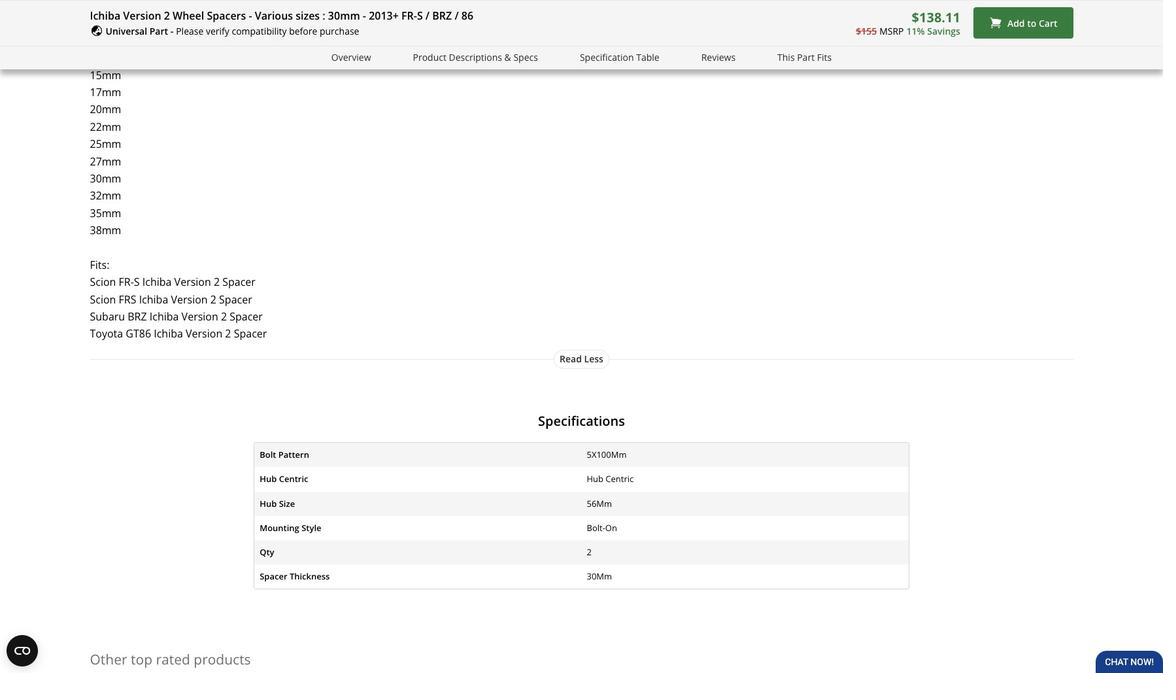 Task type: describe. For each thing, give the bounding box(es) containing it.
specification table link
[[580, 50, 660, 65]]

product descriptions & specs
[[413, 51, 538, 63]]

toyota
[[90, 327, 123, 341]]

:
[[323, 9, 326, 23]]

purchase
[[320, 25, 359, 37]]

25mm
[[90, 137, 121, 151]]

this part fits link
[[778, 50, 832, 65]]

product
[[413, 51, 447, 63]]

sizes
[[296, 9, 320, 23]]

open widget image
[[7, 635, 38, 667]]

add to cart
[[1008, 17, 1058, 29]]

bolt pattern
[[260, 449, 309, 461]]

1 centric from the left
[[279, 473, 308, 485]]

savings
[[928, 25, 961, 37]]

brz for subaru
[[128, 309, 147, 324]]

thickness
[[290, 570, 330, 582]]

descriptions
[[449, 51, 502, 63]]

22mm
[[90, 120, 121, 134]]

2013+
[[369, 9, 399, 23]]

overview link
[[332, 50, 371, 65]]

5x100mm
[[587, 449, 627, 461]]

27mm
[[90, 154, 121, 168]]

msrp
[[880, 25, 905, 37]]

before
[[289, 25, 318, 37]]

mounting
[[260, 522, 300, 534]]

mounting style
[[260, 522, 322, 534]]

verify
[[206, 25, 230, 37]]

spacer thickness
[[260, 570, 330, 582]]

15mm 17mm 20mm 22mm 25mm 27mm 30mm 32mm 35mm 38mm
[[90, 68, 121, 238]]

products
[[194, 650, 251, 669]]

gt86
[[126, 327, 151, 341]]

specifications
[[538, 412, 625, 430]]

11%
[[907, 25, 926, 37]]

universal part - please verify compatibility before purchase
[[106, 25, 359, 37]]

fr- inside fits: scion fr-s ichiba version 2 spacer scion frs ichiba version 2 spacer subaru brz ichiba version 2 spacer toyota gt86 ichiba version 2 spacer
[[119, 275, 134, 289]]

1 horizontal spatial -
[[249, 9, 252, 23]]

universal
[[106, 25, 147, 37]]

read
[[560, 353, 582, 365]]

spacers
[[207, 9, 246, 23]]

hub for hub centric
[[260, 473, 277, 485]]

other
[[90, 650, 127, 669]]

$138.11
[[912, 9, 961, 26]]

pattern
[[279, 449, 309, 461]]

on
[[606, 522, 618, 534]]

please
[[176, 25, 204, 37]]

30mm
[[587, 570, 612, 582]]

specification
[[580, 51, 634, 63]]

32mm
[[90, 189, 121, 203]]

s inside fits: scion fr-s ichiba version 2 spacer scion frs ichiba version 2 spacer subaru brz ichiba version 2 spacer toyota gt86 ichiba version 2 spacer
[[134, 275, 140, 289]]

various
[[255, 9, 293, 23]]

specs
[[514, 51, 538, 63]]

qty
[[260, 546, 274, 558]]

fits:
[[90, 258, 109, 272]]

rated
[[156, 650, 190, 669]]

sizes:
[[90, 33, 118, 48]]

size
[[279, 498, 295, 509]]

2 / from the left
[[455, 9, 459, 23]]

part for this
[[798, 51, 815, 63]]

to
[[1028, 17, 1037, 29]]

wheel
[[173, 9, 204, 23]]

product descriptions & specs link
[[413, 50, 538, 65]]

part for universal
[[150, 25, 168, 37]]



Task type: vqa. For each thing, say whether or not it's contained in the screenshot.
1st Hub Centric from the left
yes



Task type: locate. For each thing, give the bounding box(es) containing it.
38mm
[[90, 223, 121, 238]]

0 vertical spatial part
[[150, 25, 168, 37]]

frs
[[119, 292, 136, 307]]

hub centric
[[260, 473, 308, 485], [587, 473, 634, 485]]

1 vertical spatial s
[[134, 275, 140, 289]]

reviews
[[702, 51, 736, 63]]

1 vertical spatial part
[[798, 51, 815, 63]]

part inside the this part fits link
[[798, 51, 815, 63]]

1 horizontal spatial brz
[[433, 9, 452, 23]]

35mm
[[90, 206, 121, 220]]

- up the compatibility at the left
[[249, 9, 252, 23]]

17mm
[[90, 85, 121, 99]]

0 horizontal spatial brz
[[128, 309, 147, 324]]

ichiba
[[90, 9, 121, 23], [142, 275, 172, 289], [139, 292, 168, 307], [150, 309, 179, 324], [154, 327, 183, 341]]

56mm
[[587, 498, 612, 509]]

30mm up purchase
[[328, 9, 360, 23]]

1 / from the left
[[426, 9, 430, 23]]

centric
[[279, 473, 308, 485], [606, 473, 634, 485]]

hub up 56mm
[[587, 473, 604, 485]]

$138.11 $155 msrp 11% savings
[[857, 9, 961, 37]]

centric down 5x100mm
[[606, 473, 634, 485]]

hub centric down bolt pattern
[[260, 473, 308, 485]]

s up frs
[[134, 275, 140, 289]]

1 horizontal spatial centric
[[606, 473, 634, 485]]

this part fits
[[778, 51, 832, 63]]

hub left size
[[260, 498, 277, 509]]

this
[[778, 51, 795, 63]]

0 horizontal spatial s
[[134, 275, 140, 289]]

bolt-on
[[587, 522, 618, 534]]

subaru
[[90, 309, 125, 324]]

centric down 'pattern'
[[279, 473, 308, 485]]

brz
[[433, 9, 452, 23], [128, 309, 147, 324]]

2 centric from the left
[[606, 473, 634, 485]]

0 horizontal spatial fr-
[[119, 275, 134, 289]]

20mm
[[90, 102, 121, 117]]

fr- right 2013+
[[402, 9, 417, 23]]

brz for /
[[433, 9, 452, 23]]

2
[[164, 9, 170, 23], [214, 275, 220, 289], [211, 292, 217, 307], [221, 309, 227, 324], [225, 327, 231, 341], [587, 546, 592, 558]]

reviews link
[[702, 50, 736, 65]]

s right 2013+
[[417, 9, 423, 23]]

top
[[131, 650, 152, 669]]

part left fits
[[798, 51, 815, 63]]

2 scion from the top
[[90, 292, 116, 307]]

0 horizontal spatial centric
[[279, 473, 308, 485]]

hub
[[260, 473, 277, 485], [587, 473, 604, 485], [260, 498, 277, 509]]

table
[[637, 51, 660, 63]]

scion down fits:
[[90, 275, 116, 289]]

version
[[123, 9, 161, 23], [174, 275, 211, 289], [171, 292, 208, 307], [182, 309, 218, 324], [186, 327, 223, 341]]

1 horizontal spatial fr-
[[402, 9, 417, 23]]

1 vertical spatial 30mm
[[90, 171, 121, 186]]

1 horizontal spatial s
[[417, 9, 423, 23]]

1 vertical spatial scion
[[90, 292, 116, 307]]

1 horizontal spatial part
[[798, 51, 815, 63]]

1 horizontal spatial /
[[455, 9, 459, 23]]

fr- up frs
[[119, 275, 134, 289]]

part left please
[[150, 25, 168, 37]]

fits
[[818, 51, 832, 63]]

&
[[505, 51, 512, 63]]

compatibility
[[232, 25, 287, 37]]

0 vertical spatial brz
[[433, 9, 452, 23]]

bolt
[[260, 449, 276, 461]]

cart
[[1040, 17, 1058, 29]]

other top rated products
[[90, 650, 251, 669]]

brz left 86
[[433, 9, 452, 23]]

0 horizontal spatial -
[[171, 25, 174, 37]]

86
[[462, 9, 474, 23]]

0 vertical spatial scion
[[90, 275, 116, 289]]

0 horizontal spatial /
[[426, 9, 430, 23]]

spacer
[[223, 275, 256, 289], [219, 292, 252, 307], [230, 309, 263, 324], [234, 327, 267, 341], [260, 570, 288, 582]]

0 horizontal spatial hub centric
[[260, 473, 308, 485]]

part
[[150, 25, 168, 37], [798, 51, 815, 63]]

s
[[417, 9, 423, 23], [134, 275, 140, 289]]

add to cart button
[[974, 7, 1074, 39]]

add
[[1008, 17, 1026, 29]]

1 scion from the top
[[90, 275, 116, 289]]

1 hub centric from the left
[[260, 473, 308, 485]]

fr-
[[402, 9, 417, 23], [119, 275, 134, 289]]

0 vertical spatial s
[[417, 9, 423, 23]]

0 vertical spatial 30mm
[[328, 9, 360, 23]]

30mm
[[328, 9, 360, 23], [90, 171, 121, 186]]

hub centric down 5x100mm
[[587, 473, 634, 485]]

- left 2013+
[[363, 9, 366, 23]]

specification table
[[580, 51, 660, 63]]

2 hub centric from the left
[[587, 473, 634, 485]]

0 horizontal spatial 30mm
[[90, 171, 121, 186]]

less
[[585, 353, 604, 365]]

overview
[[332, 51, 371, 63]]

hub for 56mm
[[260, 498, 277, 509]]

0 vertical spatial fr-
[[402, 9, 417, 23]]

1 vertical spatial fr-
[[119, 275, 134, 289]]

brz up gt86
[[128, 309, 147, 324]]

1 vertical spatial brz
[[128, 309, 147, 324]]

-
[[249, 9, 252, 23], [363, 9, 366, 23], [171, 25, 174, 37]]

style
[[302, 522, 322, 534]]

- left please
[[171, 25, 174, 37]]

hub size
[[260, 498, 295, 509]]

1 horizontal spatial 30mm
[[328, 9, 360, 23]]

bolt-
[[587, 522, 606, 534]]

ichiba version 2 wheel spacers - various sizes : 30mm - 2013+ fr-s / brz / 86
[[90, 9, 474, 23]]

30mm down 27mm
[[90, 171, 121, 186]]

brz inside fits: scion fr-s ichiba version 2 spacer scion frs ichiba version 2 spacer subaru brz ichiba version 2 spacer toyota gt86 ichiba version 2 spacer
[[128, 309, 147, 324]]

read less
[[560, 353, 604, 365]]

2 horizontal spatial -
[[363, 9, 366, 23]]

fits: scion fr-s ichiba version 2 spacer scion frs ichiba version 2 spacer subaru brz ichiba version 2 spacer toyota gt86 ichiba version 2 spacer
[[90, 258, 267, 341]]

0 horizontal spatial part
[[150, 25, 168, 37]]

$155
[[857, 25, 877, 37]]

hub down "bolt"
[[260, 473, 277, 485]]

15mm
[[90, 68, 121, 82]]

scion
[[90, 275, 116, 289], [90, 292, 116, 307]]

1 horizontal spatial hub centric
[[587, 473, 634, 485]]

scion up the subaru
[[90, 292, 116, 307]]



